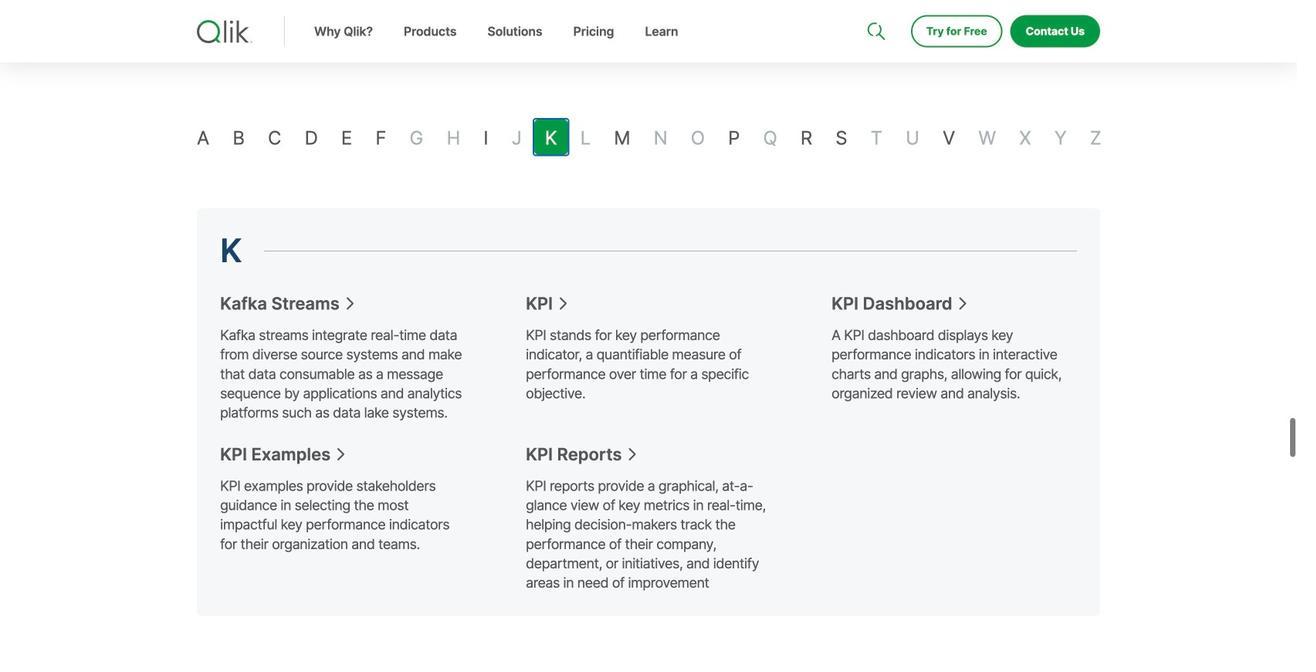 Task type: describe. For each thing, give the bounding box(es) containing it.
login image
[[1051, 0, 1064, 12]]



Task type: vqa. For each thing, say whether or not it's contained in the screenshot.
Interest
no



Task type: locate. For each thing, give the bounding box(es) containing it.
qlik image
[[197, 20, 253, 43]]

support image
[[869, 0, 881, 12]]



